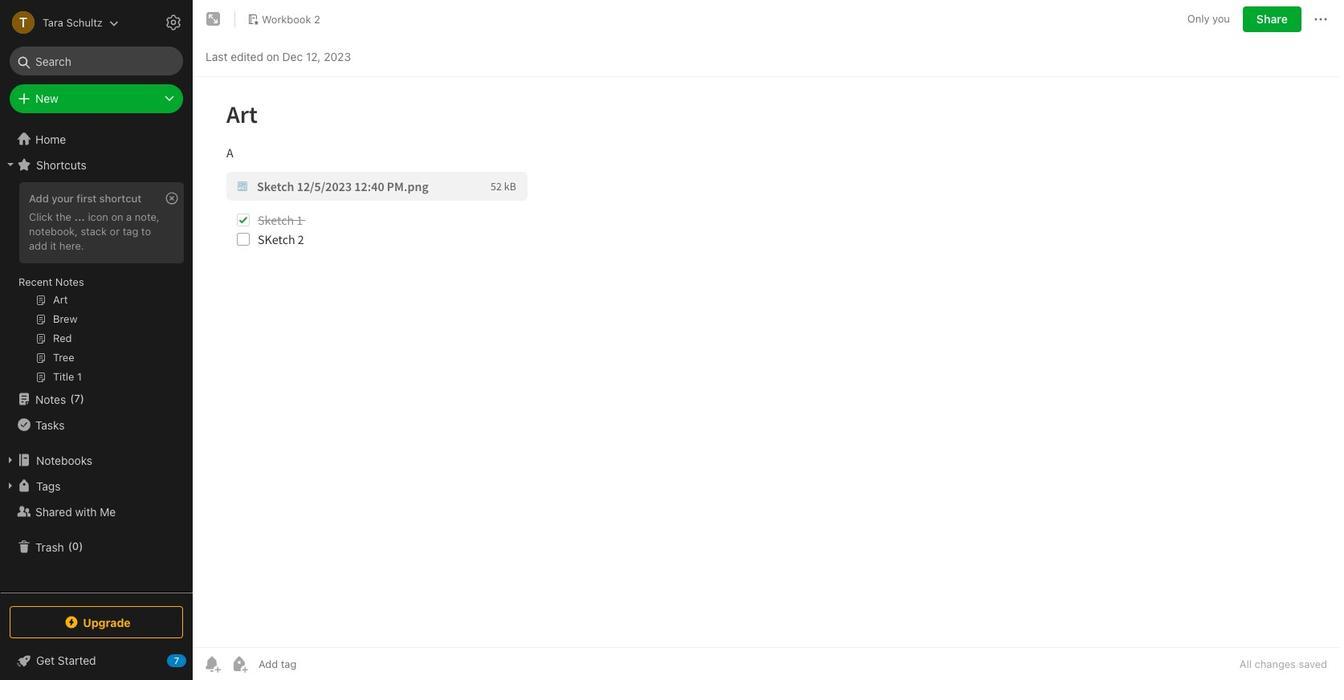 Task type: describe. For each thing, give the bounding box(es) containing it.
Note Editor text field
[[193, 77, 1340, 647]]

me
[[100, 505, 116, 518]]

get
[[36, 654, 55, 667]]

tags button
[[0, 473, 192, 499]]

here.
[[59, 239, 84, 252]]

upgrade button
[[10, 606, 183, 638]]

or
[[110, 225, 120, 238]]

click the ...
[[29, 210, 85, 223]]

all
[[1240, 658, 1252, 671]]

workbook
[[262, 13, 311, 25]]

it
[[50, 239, 56, 252]]

recent notes
[[18, 275, 84, 288]]

started
[[58, 654, 96, 667]]

0 vertical spatial notes
[[55, 275, 84, 288]]

add tag image
[[230, 655, 249, 674]]

2
[[314, 13, 320, 25]]

shortcuts
[[36, 158, 87, 171]]

0
[[72, 540, 79, 553]]

shared
[[35, 505, 72, 518]]

more actions image
[[1312, 10, 1331, 29]]

notebooks
[[36, 453, 92, 467]]

shortcut
[[99, 192, 141, 205]]

shortcuts button
[[0, 152, 192, 177]]

icon
[[88, 210, 108, 223]]

tasks button
[[0, 412, 192, 438]]

group containing add your first shortcut
[[0, 177, 192, 393]]

( for notes
[[70, 392, 74, 405]]

your
[[52, 192, 74, 205]]

More actions field
[[1312, 6, 1331, 32]]

schultz
[[66, 16, 103, 29]]

tag
[[123, 225, 138, 238]]

note,
[[135, 210, 160, 223]]

share button
[[1243, 6, 1302, 32]]

you
[[1213, 12, 1230, 25]]

workbook 2 button
[[242, 8, 326, 31]]

trash
[[35, 540, 64, 554]]

tara schultz
[[43, 16, 103, 29]]

to
[[141, 225, 151, 238]]

7 inside help and learning task checklist field
[[174, 655, 179, 666]]

stack
[[81, 225, 107, 238]]

upgrade
[[83, 616, 131, 629]]

add your first shortcut
[[29, 192, 141, 205]]

dec
[[282, 49, 303, 63]]

notebook,
[[29, 225, 78, 238]]

on inside icon on a note, notebook, stack or tag to add it here.
[[111, 210, 123, 223]]

trash ( 0 )
[[35, 540, 83, 554]]

changes
[[1255, 658, 1296, 671]]

tasks
[[35, 418, 65, 432]]

shared with me
[[35, 505, 116, 518]]

icon on a note, notebook, stack or tag to add it here.
[[29, 210, 160, 252]]



Task type: vqa. For each thing, say whether or not it's contained in the screenshot.
the "stack"
yes



Task type: locate. For each thing, give the bounding box(es) containing it.
recent
[[18, 275, 52, 288]]

0 horizontal spatial on
[[111, 210, 123, 223]]

0 vertical spatial on
[[266, 49, 279, 63]]

) for trash
[[79, 540, 83, 553]]

( inside the notes ( 7 )
[[70, 392, 74, 405]]

expand note image
[[204, 10, 223, 29]]

with
[[75, 505, 97, 518]]

12,
[[306, 49, 321, 63]]

group
[[0, 177, 192, 393]]

1 vertical spatial )
[[79, 540, 83, 553]]

tags
[[36, 479, 61, 493]]

note window element
[[193, 0, 1340, 680]]

shared with me link
[[0, 499, 192, 524]]

notes inside the notes ( 7 )
[[35, 392, 66, 406]]

a
[[126, 210, 132, 223]]

the
[[56, 210, 71, 223]]

) inside trash ( 0 )
[[79, 540, 83, 553]]

) up tasks button
[[80, 392, 84, 405]]

) inside the notes ( 7 )
[[80, 392, 84, 405]]

only you
[[1188, 12, 1230, 25]]

home
[[35, 132, 66, 146]]

0 vertical spatial )
[[80, 392, 84, 405]]

notes up tasks
[[35, 392, 66, 406]]

click to collapse image
[[187, 651, 199, 670]]

new button
[[10, 84, 183, 113]]

tree containing home
[[0, 126, 193, 592]]

) for notes
[[80, 392, 84, 405]]

7 inside the notes ( 7 )
[[74, 392, 80, 405]]

notes right recent on the left top of page
[[55, 275, 84, 288]]

on inside note window element
[[266, 49, 279, 63]]

add
[[29, 192, 49, 205]]

)
[[80, 392, 84, 405], [79, 540, 83, 553]]

7
[[74, 392, 80, 405], [174, 655, 179, 666]]

( right "trash"
[[68, 540, 72, 553]]

0 vertical spatial 7
[[74, 392, 80, 405]]

7 up tasks button
[[74, 392, 80, 405]]

Search text field
[[21, 47, 172, 75]]

Add tag field
[[257, 657, 377, 671]]

settings image
[[164, 13, 183, 32]]

...
[[74, 210, 85, 223]]

( inside trash ( 0 )
[[68, 540, 72, 553]]

( for trash
[[68, 540, 72, 553]]

expand tags image
[[4, 479, 17, 492]]

edited
[[231, 49, 263, 63]]

0 vertical spatial (
[[70, 392, 74, 405]]

) right "trash"
[[79, 540, 83, 553]]

1 vertical spatial notes
[[35, 392, 66, 406]]

1 vertical spatial (
[[68, 540, 72, 553]]

expand notebooks image
[[4, 454, 17, 467]]

add
[[29, 239, 47, 252]]

( up tasks button
[[70, 392, 74, 405]]

first
[[76, 192, 97, 205]]

last edited on dec 12, 2023
[[206, 49, 351, 63]]

only
[[1188, 12, 1210, 25]]

(
[[70, 392, 74, 405], [68, 540, 72, 553]]

on left a
[[111, 210, 123, 223]]

7 left click to collapse icon
[[174, 655, 179, 666]]

notebooks link
[[0, 447, 192, 473]]

last
[[206, 49, 228, 63]]

None search field
[[21, 47, 172, 75]]

1 vertical spatial 7
[[174, 655, 179, 666]]

on left dec
[[266, 49, 279, 63]]

get started
[[36, 654, 96, 667]]

all changes saved
[[1240, 658, 1328, 671]]

new
[[35, 92, 58, 105]]

share
[[1257, 12, 1288, 26]]

1 horizontal spatial 7
[[174, 655, 179, 666]]

add a reminder image
[[202, 655, 222, 674]]

on
[[266, 49, 279, 63], [111, 210, 123, 223]]

tara
[[43, 16, 63, 29]]

tree
[[0, 126, 193, 592]]

workbook 2
[[262, 13, 320, 25]]

2023
[[324, 49, 351, 63]]

0 horizontal spatial 7
[[74, 392, 80, 405]]

1 vertical spatial on
[[111, 210, 123, 223]]

saved
[[1299, 658, 1328, 671]]

Account field
[[0, 6, 119, 39]]

notes ( 7 )
[[35, 392, 84, 406]]

home link
[[0, 126, 193, 152]]

notes
[[55, 275, 84, 288], [35, 392, 66, 406]]

Help and Learning task checklist field
[[0, 648, 193, 674]]

1 horizontal spatial on
[[266, 49, 279, 63]]

click
[[29, 210, 53, 223]]



